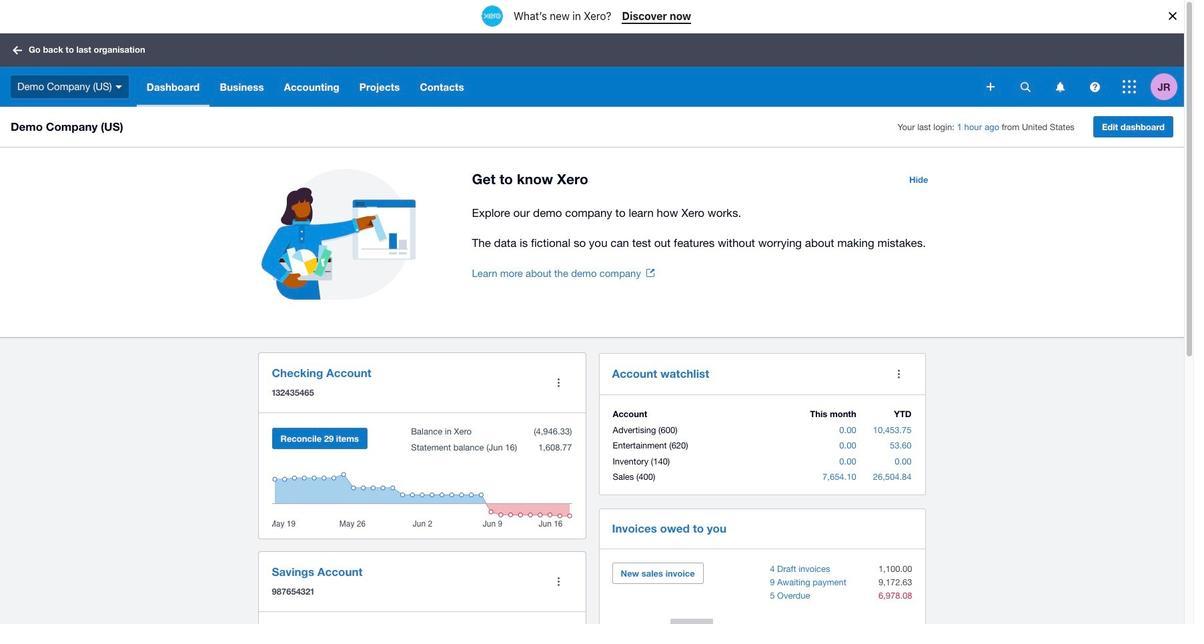 Task type: vqa. For each thing, say whether or not it's contained in the screenshot.
2nd 4 from the left
no



Task type: describe. For each thing, give the bounding box(es) containing it.
1 manage menu toggle image from the top
[[546, 369, 572, 396]]

2 manage menu toggle image from the top
[[546, 568, 572, 595]]



Task type: locate. For each thing, give the bounding box(es) containing it.
0 horizontal spatial svg image
[[115, 85, 122, 89]]

intro banner body element
[[472, 204, 937, 252]]

0 vertical spatial manage menu toggle image
[[546, 369, 572, 396]]

svg image
[[1056, 82, 1065, 92], [115, 85, 122, 89]]

1 vertical spatial manage menu toggle image
[[546, 568, 572, 595]]

svg image
[[13, 46, 22, 54], [1123, 80, 1137, 93], [1021, 82, 1031, 92], [1090, 82, 1100, 92], [987, 83, 995, 91]]

1 horizontal spatial svg image
[[1056, 82, 1065, 92]]

banner
[[0, 33, 1185, 107]]

manage menu toggle image
[[546, 369, 572, 396], [546, 568, 572, 595]]

dialog
[[0, 0, 1195, 33]]



